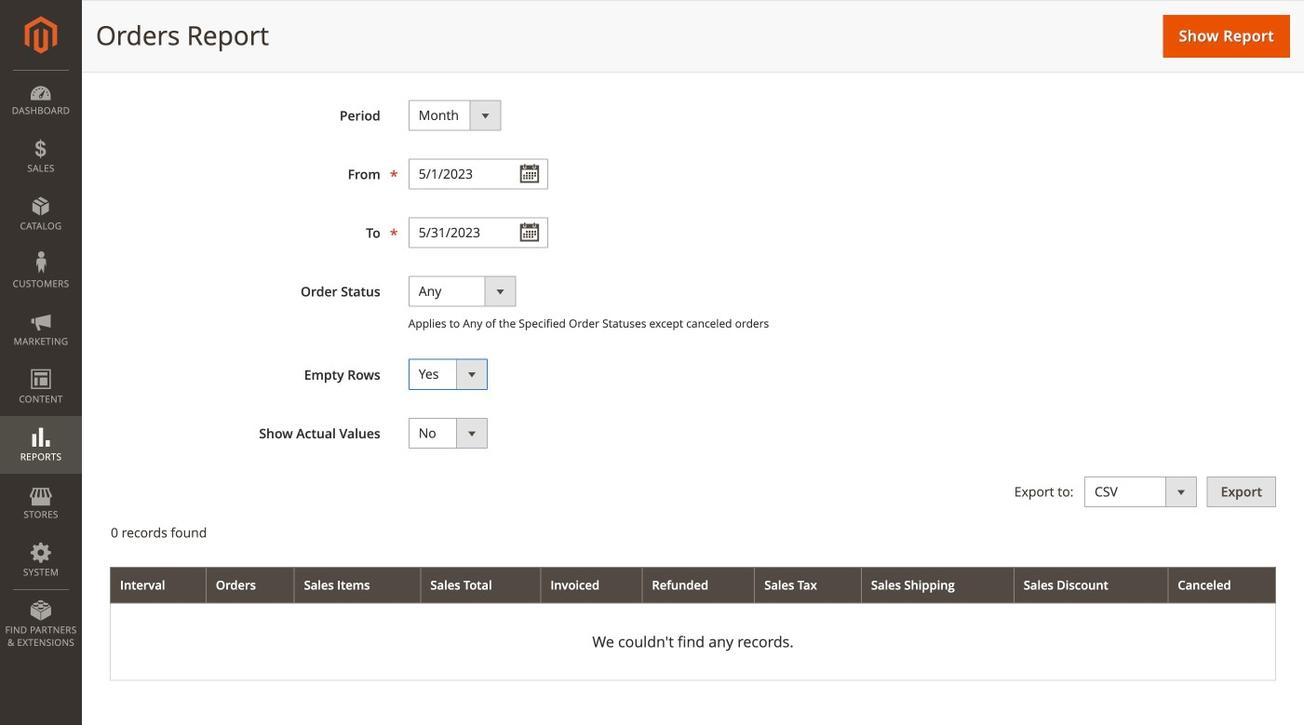 Task type: vqa. For each thing, say whether or not it's contained in the screenshot.
magento admin panel Icon
yes



Task type: describe. For each thing, give the bounding box(es) containing it.
magento admin panel image
[[25, 16, 57, 54]]



Task type: locate. For each thing, give the bounding box(es) containing it.
menu bar
[[0, 70, 82, 658]]

None text field
[[409, 159, 548, 189], [409, 217, 548, 248], [409, 159, 548, 189], [409, 217, 548, 248]]



